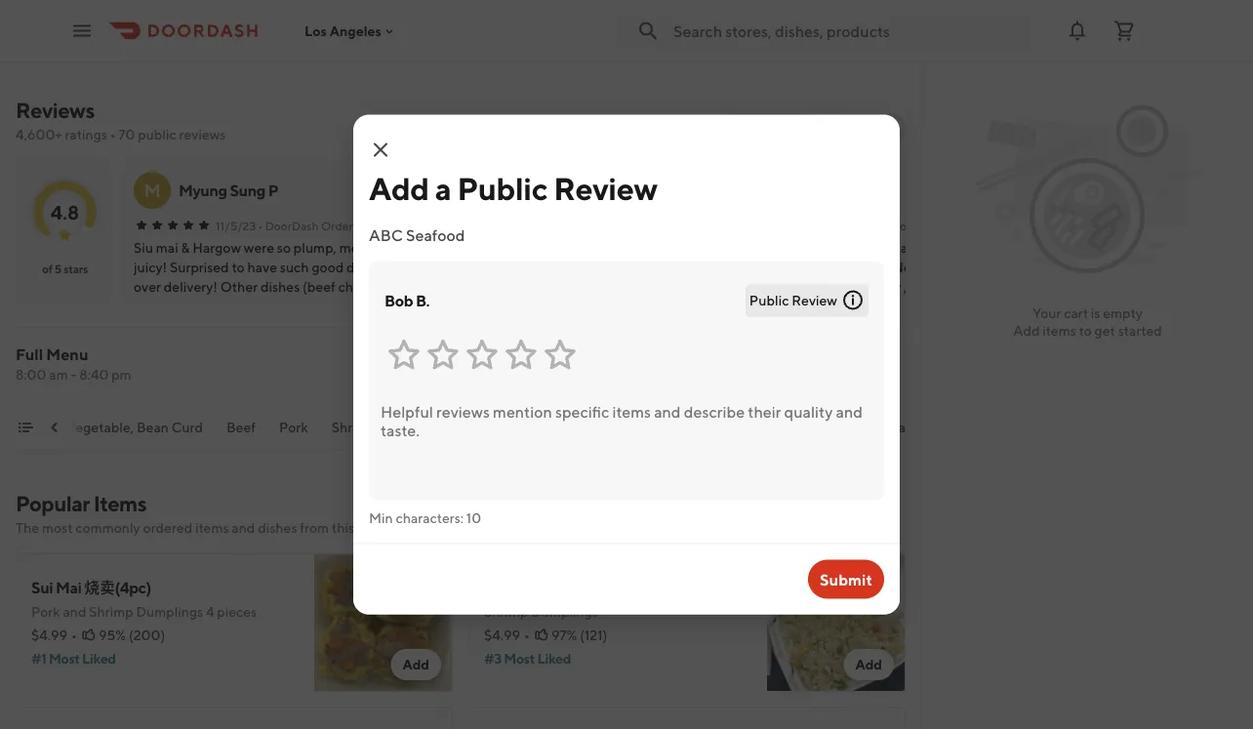 Task type: describe. For each thing, give the bounding box(es) containing it.
97% (121)
[[552, 627, 608, 643]]

min
[[369, 510, 393, 526]]

los angeles button
[[305, 23, 397, 39]]

pm
[[111, 367, 131, 383]]

sung
[[230, 181, 266, 200]]

close add a public review image
[[369, 138, 392, 162]]

and inside sui mai 烧卖(4pc) pork and shrimp dumplings 4 pieces
[[63, 604, 86, 620]]

popular items the most commonly ordered items and dishes from this store
[[16, 491, 388, 536]]

suey
[[515, 419, 546, 435]]

abc seafood
[[369, 226, 465, 244]]

carolina
[[487, 181, 545, 200]]

add a public review dialog
[[353, 115, 900, 615]]

$14.95 button
[[16, 0, 170, 76]]

add inside your cart is empty add items to get started
[[1014, 323, 1040, 339]]

vegetable,
[[67, 419, 134, 435]]

chop suey button
[[478, 418, 546, 449]]

#1 most liked
[[31, 651, 116, 667]]

8:00
[[16, 367, 46, 383]]

curd
[[172, 419, 204, 435]]

most for #1
[[49, 651, 80, 667]]

0 vertical spatial review
[[554, 170, 658, 207]]

0 horizontal spatial m
[[144, 180, 160, 201]]

los
[[305, 23, 327, 39]]

most for #3
[[504, 651, 535, 667]]

carolina m
[[487, 181, 562, 200]]

style inside pan fried string bean dry style $13.95
[[702, 21, 737, 40]]

Item Search search field
[[625, 358, 890, 380]]

1 doordash from the left
[[265, 219, 319, 232]]

bob
[[385, 291, 413, 310]]

1 • doordash order from the left
[[258, 219, 353, 232]]

#1
[[31, 651, 46, 667]]

4
[[206, 604, 214, 620]]

bean inside pan fried string bean dry style $13.95
[[637, 21, 672, 40]]

empty
[[1103, 305, 1143, 321]]

(200)
[[129, 627, 165, 643]]

clam button
[[569, 418, 602, 449]]

liked for #3 most liked
[[537, 651, 571, 667]]

of 5 stars
[[42, 262, 88, 275]]

hot pot
[[406, 419, 454, 435]]

los angeles
[[305, 23, 382, 39]]

stars
[[64, 262, 88, 275]]

public review
[[750, 292, 838, 308]]

$13.95 button
[[324, 0, 478, 55]]

style inside fillet steak french style 法式牛柳 $16.95
[[174, 21, 209, 40]]

97%
[[552, 627, 577, 643]]

$13.95 inside button
[[328, 25, 369, 41]]

fish button
[[625, 418, 651, 449]]

Helpful reviews mention specific items and describe their quality and taste. text field
[[369, 391, 884, 500]]

pan fried string bean dry style $13.95
[[637, 0, 747, 62]]

characters:
[[396, 510, 464, 526]]

5
[[55, 262, 61, 275]]

of
[[42, 262, 52, 275]]

$4.99 • for 97% (121)
[[484, 627, 530, 643]]

c
[[454, 180, 467, 201]]

fillet
[[174, 0, 209, 18]]

most
[[42, 520, 73, 536]]

0 horizontal spatial public
[[457, 170, 548, 207]]

pork button
[[280, 418, 309, 449]]

am
[[49, 367, 68, 383]]

4.8
[[51, 201, 79, 224]]

submit button
[[808, 560, 884, 599]]

dumplings inside sui mai 烧卖(4pc) pork and shrimp dumplings 4 pieces
[[136, 604, 203, 620]]

french
[[254, 0, 302, 18]]

your
[[1033, 305, 1062, 321]]

$4.99 inside $4.99 button
[[791, 25, 827, 41]]

pot
[[432, 419, 454, 435]]

95% (200)
[[99, 627, 165, 643]]

$4.99 • for 95% (200)
[[31, 627, 77, 643]]

seafood
[[406, 226, 465, 244]]

this
[[332, 520, 354, 536]]

b.
[[416, 291, 430, 310]]

open menu image
[[70, 19, 94, 42]]

scallop button
[[884, 418, 930, 449]]

angeles
[[330, 23, 382, 39]]

beef button
[[227, 418, 256, 449]]

add inside dialog
[[369, 170, 429, 207]]

bob b.
[[385, 291, 430, 310]]

clam
[[569, 419, 602, 435]]

shrimps button
[[332, 418, 382, 449]]

#3
[[484, 651, 502, 667]]

chop
[[478, 419, 512, 435]]

add button for sui mai 烧卖(4pc)
[[391, 649, 441, 680]]

liked for #1 most liked
[[82, 651, 116, 667]]

1 horizontal spatial m
[[548, 181, 562, 200]]

ordered
[[143, 520, 193, 536]]

from
[[300, 520, 329, 536]]

reviews
[[16, 98, 94, 123]]

a
[[435, 170, 451, 207]]

steak
[[212, 0, 251, 18]]

pan
[[637, 0, 663, 18]]

popular
[[16, 491, 90, 516]]

1 order from the left
[[321, 219, 353, 232]]

drink
[[827, 419, 861, 435]]

2 dumplings from the left
[[531, 604, 598, 620]]

squid鱿鱼
[[675, 419, 738, 435]]

95%
[[99, 627, 126, 643]]

items inside your cart is empty add items to get started
[[1043, 323, 1077, 339]]



Task type: vqa. For each thing, say whether or not it's contained in the screenshot.
Most related to #3
yes



Task type: locate. For each thing, give the bounding box(es) containing it.
dishes
[[258, 520, 297, 536]]

•
[[110, 126, 116, 143], [258, 219, 263, 232], [877, 219, 882, 232], [71, 627, 77, 643], [524, 627, 530, 643]]

review
[[554, 170, 658, 207], [792, 292, 838, 308]]

add button left #3
[[391, 649, 441, 680]]

1 $4.99 • from the left
[[31, 627, 77, 643]]

items inside 'popular items the most commonly ordered items and dishes from this store'
[[195, 520, 229, 536]]

most right #3
[[504, 651, 535, 667]]

0 vertical spatial pork
[[280, 419, 309, 435]]

1 horizontal spatial $4.99 •
[[484, 627, 530, 643]]

submit
[[820, 570, 873, 589]]

$13.95 right los
[[328, 25, 369, 41]]

1 dumplings from the left
[[136, 604, 203, 620]]

$4.99 • up #3
[[484, 627, 530, 643]]

shrimp
[[89, 604, 133, 620], [484, 604, 529, 620]]

myung sung p
[[179, 181, 278, 200]]

review up "item search" "search box"
[[792, 292, 838, 308]]

$4.99
[[791, 25, 827, 41], [31, 627, 67, 643], [484, 627, 520, 643]]

doordash
[[265, 219, 319, 232], [885, 219, 938, 232]]

1 vertical spatial pork
[[31, 604, 60, 620]]

2 horizontal spatial $4.99
[[791, 25, 827, 41]]

1 horizontal spatial $4.99
[[484, 627, 520, 643]]

vegetable, bean curd
[[67, 419, 204, 435]]

2 shrimp from the left
[[484, 604, 529, 620]]

the
[[16, 520, 39, 536]]

1 add button from the left
[[391, 649, 441, 680]]

liked down 97%
[[537, 651, 571, 667]]

dumplings
[[136, 604, 203, 620], [531, 604, 598, 620]]

and left dishes
[[232, 520, 255, 536]]

0 horizontal spatial add button
[[391, 649, 441, 680]]

bean inside button
[[137, 419, 169, 435]]

public right a
[[457, 170, 548, 207]]

1 horizontal spatial pork
[[280, 419, 309, 435]]

started
[[1118, 323, 1162, 339]]

1 vertical spatial $13.95
[[637, 46, 678, 62]]

1 horizontal spatial add button
[[844, 649, 894, 680]]

1 horizontal spatial • doordash order
[[877, 219, 973, 232]]

0 horizontal spatial doordash
[[265, 219, 319, 232]]

public up "item search" "search box"
[[750, 292, 789, 308]]

1 horizontal spatial items
[[1043, 323, 1077, 339]]

full menu 8:00 am - 8:40 pm
[[16, 345, 131, 383]]

$14.95
[[20, 46, 61, 62]]

$4.99 for 97% (121)
[[484, 627, 520, 643]]

add left #3
[[403, 657, 430, 673]]

-
[[71, 367, 77, 383]]

0 vertical spatial $13.95
[[328, 25, 369, 41]]

style down the fillet
[[174, 21, 209, 40]]

0 horizontal spatial order
[[321, 219, 353, 232]]

2 liked from the left
[[537, 651, 571, 667]]

menu
[[46, 345, 88, 364]]

0 horizontal spatial review
[[554, 170, 658, 207]]

sui mai 烧卖(4pc) image
[[314, 554, 453, 692]]

scroll menu navigation left image
[[47, 420, 62, 435]]

style down string in the right top of the page
[[702, 21, 737, 40]]

$4.99 for 95% (200)
[[31, 627, 67, 643]]

add down your
[[1014, 323, 1040, 339]]

add
[[369, 170, 429, 207], [1014, 323, 1040, 339], [403, 657, 430, 673], [856, 657, 883, 673]]

style
[[174, 21, 209, 40], [702, 21, 737, 40]]

70
[[118, 126, 135, 143]]

get
[[1095, 323, 1116, 339]]

sui
[[31, 578, 53, 597]]

1 vertical spatial review
[[792, 292, 838, 308]]

pork right beef on the bottom
[[280, 419, 309, 435]]

shrimp dumplings
[[484, 604, 598, 620]]

add button
[[391, 649, 441, 680], [844, 649, 894, 680]]

2 order from the left
[[941, 219, 973, 232]]

0 horizontal spatial bean
[[137, 419, 169, 435]]

dumplings up (200)
[[136, 604, 203, 620]]

烧卖(4pc)
[[84, 578, 151, 597]]

shrimp inside sui mai 烧卖(4pc) pork and shrimp dumplings 4 pieces
[[89, 604, 133, 620]]

1 horizontal spatial review
[[792, 292, 838, 308]]

store
[[357, 520, 388, 536]]

and inside 'popular items the most commonly ordered items and dishes from this store'
[[232, 520, 255, 536]]

pieces
[[217, 604, 257, 620]]

0 vertical spatial items
[[1043, 323, 1077, 339]]

vegetable, bean curd button
[[67, 418, 204, 449]]

to
[[1079, 323, 1092, 339]]

min characters: 10
[[369, 510, 481, 526]]

dumplings up 97%
[[531, 604, 598, 620]]

1 horizontal spatial shrimp
[[484, 604, 529, 620]]

squid鱿鱼 button
[[675, 418, 738, 449]]

1 horizontal spatial most
[[504, 651, 535, 667]]

public
[[138, 126, 176, 143]]

$4.99 •
[[31, 627, 77, 643], [484, 627, 530, 643]]

m right carolina
[[548, 181, 562, 200]]

2 $4.99 • from the left
[[484, 627, 530, 643]]

2 most from the left
[[504, 651, 535, 667]]

sui mai 烧卖(4pc) pork and shrimp dumplings 4 pieces
[[31, 578, 257, 620]]

string
[[705, 0, 747, 18]]

oyster
[[762, 419, 804, 435]]

items right the ordered
[[195, 520, 229, 536]]

add down the close add a public review "image"
[[369, 170, 429, 207]]

10
[[466, 510, 481, 526]]

chop suey
[[478, 419, 546, 435]]

most right the #1
[[49, 651, 80, 667]]

public
[[457, 170, 548, 207], [750, 292, 789, 308]]

0 horizontal spatial • doordash order
[[258, 219, 353, 232]]

1 horizontal spatial order
[[941, 219, 973, 232]]

1 vertical spatial and
[[63, 604, 86, 620]]

hot
[[406, 419, 429, 435]]

liked
[[82, 651, 116, 667], [537, 651, 571, 667]]

0 vertical spatial bean
[[637, 21, 672, 40]]

1 liked from the left
[[82, 651, 116, 667]]

drink button
[[827, 418, 861, 449]]

• inside reviews 4,600+ ratings • 70 public reviews
[[110, 126, 116, 143]]

$13.95 down the dry
[[637, 46, 678, 62]]

your cart is empty add items to get started
[[1014, 305, 1162, 339]]

1 style from the left
[[174, 21, 209, 40]]

hot pot button
[[406, 418, 454, 449]]

2 style from the left
[[702, 21, 737, 40]]

reviews 4,600+ ratings • 70 public reviews
[[16, 98, 226, 143]]

add a public review
[[369, 170, 658, 207]]

1 horizontal spatial style
[[702, 21, 737, 40]]

0 horizontal spatial style
[[174, 21, 209, 40]]

0 items, open order cart image
[[1113, 19, 1136, 42]]

1 horizontal spatial and
[[232, 520, 255, 536]]

1 vertical spatial bean
[[137, 419, 169, 435]]

1 shrimp from the left
[[89, 604, 133, 620]]

1 horizontal spatial $13.95
[[637, 46, 678, 62]]

add button for shrimp dumplings
[[844, 649, 894, 680]]

$16.95
[[174, 46, 216, 62]]

add down submit button
[[856, 657, 883, 673]]

bean left the curd
[[137, 419, 169, 435]]

liked down 95%
[[82, 651, 116, 667]]

shrimp up 95%
[[89, 604, 133, 620]]

8:40
[[79, 367, 109, 383]]

bean down pan
[[637, 21, 672, 40]]

dry
[[675, 21, 699, 40]]

reviews
[[179, 126, 226, 143]]

0 horizontal spatial and
[[63, 604, 86, 620]]

0 vertical spatial public
[[457, 170, 548, 207]]

next image
[[883, 121, 898, 137]]

1 most from the left
[[49, 651, 80, 667]]

0 horizontal spatial $4.99
[[31, 627, 67, 643]]

fillet steak french style 法式牛柳 $16.95
[[174, 0, 302, 62]]

2 • doordash order from the left
[[877, 219, 973, 232]]

1 horizontal spatial doordash
[[885, 219, 938, 232]]

0 horizontal spatial most
[[49, 651, 80, 667]]

4,600+
[[16, 126, 62, 143]]

1 horizontal spatial liked
[[537, 651, 571, 667]]

0 horizontal spatial $4.99 •
[[31, 627, 77, 643]]

full
[[16, 345, 43, 364]]

shrimp up #3
[[484, 604, 529, 620]]

2 add button from the left
[[844, 649, 894, 680]]

har gow 虾饺 （4pc) image
[[767, 554, 906, 692]]

1 horizontal spatial bean
[[637, 21, 672, 40]]

abc
[[369, 226, 403, 244]]

fish
[[625, 419, 651, 435]]

1 horizontal spatial dumplings
[[531, 604, 598, 620]]

m
[[144, 180, 160, 201], [548, 181, 562, 200]]

0 vertical spatial and
[[232, 520, 255, 536]]

fried
[[666, 0, 702, 18]]

• doordash order
[[258, 219, 353, 232], [877, 219, 973, 232]]

cart
[[1064, 305, 1089, 321]]

most
[[49, 651, 80, 667], [504, 651, 535, 667]]

0 horizontal spatial items
[[195, 520, 229, 536]]

0 horizontal spatial pork
[[31, 604, 60, 620]]

1 horizontal spatial public
[[750, 292, 789, 308]]

1 vertical spatial items
[[195, 520, 229, 536]]

0 horizontal spatial liked
[[82, 651, 116, 667]]

add button down submit button
[[844, 649, 894, 680]]

pork down sui
[[31, 604, 60, 620]]

notification bell image
[[1066, 19, 1089, 42]]

items
[[93, 491, 147, 516]]

$13.95 inside pan fried string bean dry style $13.95
[[637, 46, 678, 62]]

$4.99 button
[[787, 0, 941, 55]]

oyster button
[[762, 418, 804, 449]]

m left myung
[[144, 180, 160, 201]]

p
[[268, 181, 278, 200]]

2 doordash from the left
[[885, 219, 938, 232]]

bean
[[637, 21, 672, 40], [137, 419, 169, 435]]

is
[[1091, 305, 1101, 321]]

and down mai
[[63, 604, 86, 620]]

1 vertical spatial public
[[750, 292, 789, 308]]

法式牛柳
[[211, 21, 272, 40]]

reviews link
[[16, 98, 94, 123]]

$13.95
[[328, 25, 369, 41], [637, 46, 678, 62]]

pork inside sui mai 烧卖(4pc) pork and shrimp dumplings 4 pieces
[[31, 604, 60, 620]]

$4.99 • up the #1
[[31, 627, 77, 643]]

0 horizontal spatial $13.95
[[328, 25, 369, 41]]

scallop
[[884, 419, 930, 435]]

0 horizontal spatial shrimp
[[89, 604, 133, 620]]

items down your
[[1043, 323, 1077, 339]]

(121)
[[580, 627, 608, 643]]

0 horizontal spatial dumplings
[[136, 604, 203, 620]]

review right carolina
[[554, 170, 658, 207]]



